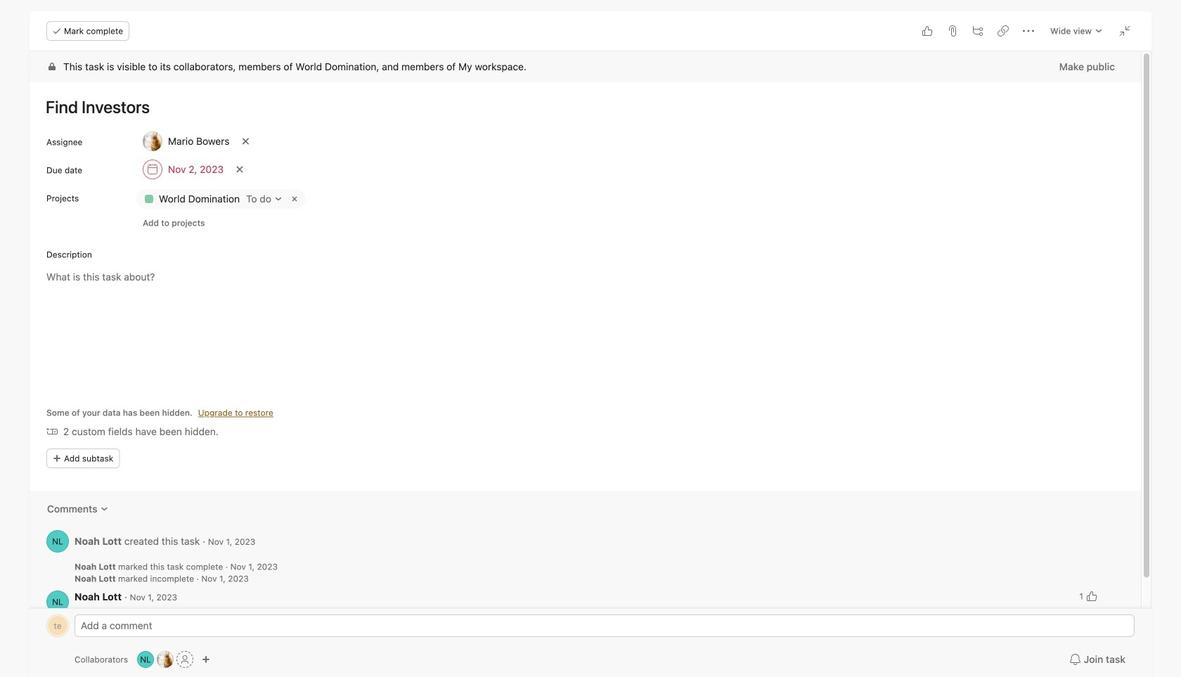 Task type: vqa. For each thing, say whether or not it's contained in the screenshot.
dialog
no



Task type: locate. For each thing, give the bounding box(es) containing it.
add or remove collaborators image
[[137, 651, 154, 668], [157, 651, 174, 668], [202, 656, 210, 664]]

2 horizontal spatial add or remove collaborators image
[[202, 656, 210, 664]]

copy task link image
[[998, 25, 1009, 37]]

collapse task pane image
[[1120, 25, 1131, 37]]

main content
[[30, 51, 1142, 638]]

1 vertical spatial open user profile image
[[46, 591, 69, 613]]

1 like. click to like this task comment image
[[1087, 591, 1098, 602]]

Task Name text field
[[37, 91, 1125, 123]]

add subtask image
[[973, 25, 984, 37]]

2 open user profile image from the top
[[46, 591, 69, 613]]

0 horizontal spatial add or remove collaborators image
[[137, 651, 154, 668]]

0 vertical spatial open user profile image
[[46, 530, 69, 553]]

open user profile image
[[46, 530, 69, 553], [46, 591, 69, 613]]

remove assignee image
[[242, 137, 250, 146]]



Task type: describe. For each thing, give the bounding box(es) containing it.
1 horizontal spatial add or remove collaborators image
[[157, 651, 174, 668]]

1 open user profile image from the top
[[46, 530, 69, 553]]

more actions for this task image
[[1023, 25, 1035, 37]]

main content inside find investors dialog
[[30, 51, 1142, 638]]

0 likes. click to like this task image
[[922, 25, 933, 37]]

clear due date image
[[236, 165, 244, 174]]

find investors dialog
[[30, 11, 1152, 677]]

comments image
[[100, 505, 109, 514]]

attachments: add a file to this task, find investors image
[[948, 25, 959, 37]]

remove image
[[289, 193, 300, 205]]



